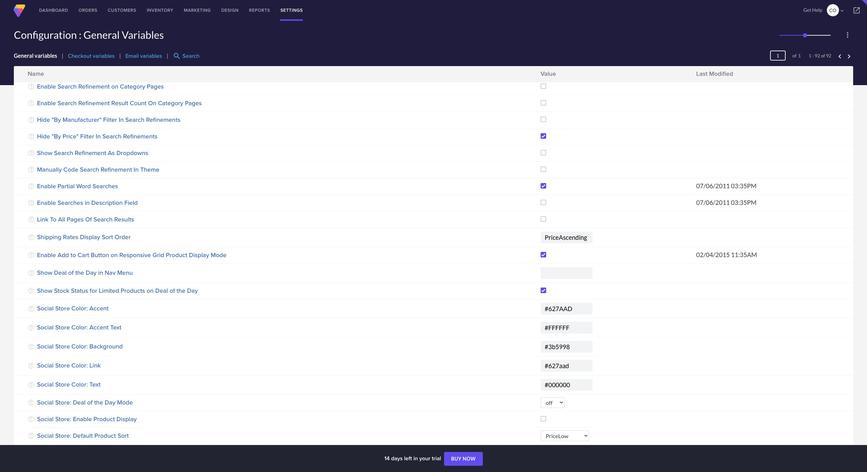 Task type: locate. For each thing, give the bounding box(es) containing it.
1 | from the left
[[62, 52, 63, 59]]

enable for enable partial word searches
[[37, 182, 56, 191]]

None text field
[[771, 51, 786, 61], [541, 232, 593, 243], [541, 303, 593, 315], [541, 322, 593, 334], [541, 341, 593, 353], [541, 379, 593, 391], [771, 51, 786, 61], [541, 232, 593, 243], [541, 303, 593, 315], [541, 322, 593, 334], [541, 341, 593, 353], [541, 379, 593, 391]]

1 07/06/2011 from the top
[[697, 182, 731, 190]]

1  from the left
[[536, 73, 542, 80]]

5 store from the top
[[55, 380, 70, 389]]

more_vert
[[844, 31, 853, 39]]

last modified link
[[697, 69, 734, 78]]

1 - 92 of 92
[[809, 53, 832, 59]]

2 07/06/2011 from the top
[[697, 199, 731, 207]]

1 color: from the top
[[71, 304, 88, 313]]

help_outline inside help_outline enable partial word searches
[[28, 183, 35, 190]]

help_outline
[[28, 65, 35, 72], [28, 83, 35, 90], [28, 100, 35, 107], [28, 116, 35, 123], [28, 133, 35, 140], [28, 150, 35, 157], [28, 166, 35, 173], [28, 183, 35, 190], [28, 200, 35, 207], [28, 216, 35, 223], [28, 234, 35, 241], [28, 252, 35, 259], [28, 270, 35, 277], [28, 288, 35, 295], [28, 305, 35, 312], [28, 325, 35, 331], [28, 344, 35, 350], [28, 363, 35, 370], [28, 382, 35, 389], [28, 400, 35, 406], [28, 416, 35, 423], [28, 433, 35, 440]]

0 vertical spatial category
[[120, 82, 145, 91]]

2  link from the left
[[692, 70, 699, 76]]

 inside   value
[[536, 73, 542, 80]]

value link
[[541, 69, 557, 78]]

accent down for
[[90, 304, 109, 313]]


[[536, 70, 542, 76], [692, 70, 698, 76]]

on up help_outline enable search refinement result count on category pages
[[111, 82, 118, 91]]

1 social from the top
[[37, 304, 54, 313]]

in left nav
[[98, 269, 103, 278]]

default
[[73, 432, 93, 441]]

20 help_outline from the top
[[28, 400, 35, 406]]

enable add to cart button on responsive grid product display mode link
[[37, 251, 227, 260]]

filter for price"
[[80, 132, 94, 141]]

22 help_outline from the top
[[28, 433, 35, 440]]

2 vertical spatial in
[[414, 455, 418, 463]]

store down stock
[[55, 304, 70, 313]]

2 store from the top
[[55, 323, 70, 332]]

help_outline for social store: deal of the day mode
[[28, 400, 35, 406]]

day
[[86, 269, 97, 278], [187, 286, 198, 295], [105, 398, 116, 407]]

16 help_outline from the top
[[28, 325, 35, 331]]

0 vertical spatial 03:35pm
[[732, 182, 757, 190]]

help_outline inside the "help_outline enable searches in description field"
[[28, 200, 35, 207]]

deal up stock
[[54, 269, 67, 278]]

0 horizontal spatial mode
[[117, 398, 133, 407]]

1 horizontal spatial  link
[[692, 70, 699, 76]]

in up of
[[85, 198, 90, 207]]

| left "email"
[[119, 52, 121, 59]]

3 store from the top
[[55, 342, 70, 351]]

1 vertical spatial searches
[[58, 198, 83, 207]]

2 store: from the top
[[55, 415, 71, 424]]

19 help_outline from the top
[[28, 382, 35, 389]]

92 left keyboard_arrow_left link
[[827, 53, 832, 59]]

3 social from the top
[[37, 342, 54, 351]]

0 vertical spatial in
[[119, 115, 124, 124]]

1 store: from the top
[[55, 398, 71, 407]]

search down the help_outline show search refinement as dropdowns
[[80, 165, 99, 174]]

2 horizontal spatial display
[[189, 251, 209, 260]]

enable
[[37, 82, 56, 91], [37, 99, 56, 108], [37, 182, 56, 191], [37, 198, 56, 207], [37, 251, 56, 260], [73, 415, 92, 424]]

1 vertical spatial the
[[177, 286, 186, 295]]

1 horizontal spatial general
[[84, 28, 120, 41]]

0 horizontal spatial variables
[[35, 52, 57, 59]]

1 vertical spatial hide
[[37, 132, 50, 141]]

social for social store: deal of the day mode
[[37, 398, 54, 407]]

the
[[75, 269, 84, 278], [177, 286, 186, 295], [94, 398, 103, 407]]

1 vertical spatial deal
[[155, 286, 168, 295]]

1 horizontal spatial display
[[117, 415, 137, 424]]

"by for manufacturer"
[[52, 115, 61, 124]]

2 vertical spatial deal
[[73, 398, 86, 407]]

in left the theme
[[134, 165, 139, 174]]

1 horizontal spatial variables
[[93, 52, 115, 60]]

10 help_outline from the top
[[28, 216, 35, 223]]

help_outline inside help_outline social store color: accent text
[[28, 325, 35, 331]]

21 help_outline from the top
[[28, 416, 35, 423]]

2 vertical spatial pages
[[67, 215, 84, 224]]

menu
[[117, 269, 133, 278]]

0 vertical spatial on
[[111, 82, 118, 91]]

2 color: from the top
[[71, 323, 88, 332]]

general right : at top left
[[84, 28, 120, 41]]

1 horizontal spatial text
[[110, 323, 121, 332]]

social store color: link link
[[37, 361, 101, 370]]

keyboard_arrow_left link
[[836, 52, 845, 60]]

 for last modified
[[692, 70, 698, 76]]

help_outline inside help_outline enable search refinement result count on category pages
[[28, 100, 35, 107]]

store: down help_outline social store color: text
[[55, 398, 71, 407]]

1 vertical spatial 03:35pm
[[732, 199, 757, 207]]

color: up social store color: background link
[[71, 323, 88, 332]]

 inside   value
[[536, 70, 542, 76]]

1 vertical spatial mode
[[117, 398, 133, 407]]

3 color: from the top
[[71, 342, 88, 351]]

help_outline inside help_outline social store: default product sort
[[28, 433, 35, 440]]

help_outline inside help_outline show stock status for limited products on deal of the day
[[28, 288, 35, 295]]

1 horizontal spatial day
[[105, 398, 116, 407]]

help_outline inside help_outline show deal of the day in nav menu
[[28, 270, 35, 277]]

help_outline inside help_outline link to all pages of search results
[[28, 216, 35, 223]]

help_outline for manually code search refinement in theme
[[28, 166, 35, 173]]

hide "by manufacturer" filter in search refinements link
[[37, 115, 181, 124]]

1 vertical spatial "by
[[52, 132, 61, 141]]

in up show search refinement as dropdowns link
[[96, 132, 101, 141]]

on
[[111, 82, 118, 91], [111, 251, 118, 260], [147, 286, 154, 295]]

variables for general variables
[[35, 52, 57, 59]]

1 vertical spatial text
[[90, 380, 101, 389]]

refinement for result
[[78, 99, 110, 108]]

help_outline inside help_outline hide "by price" filter in search refinements
[[28, 133, 35, 140]]

link left to
[[37, 215, 48, 224]]

0 horizontal spatial  link
[[536, 73, 543, 80]]

2 vertical spatial store:
[[55, 432, 71, 441]]

2 horizontal spatial deal
[[155, 286, 168, 295]]

0 horizontal spatial in
[[85, 198, 90, 207]]

1 help_outline from the top
[[28, 65, 35, 72]]

0 vertical spatial mode
[[211, 251, 227, 260]]

show for show stock status for limited products on deal of the day
[[37, 286, 52, 295]]

refinement down help_outline my rewards points redeemed per currency unit
[[78, 82, 110, 91]]

2 horizontal spatial pages
[[185, 99, 202, 108]]

refinements up dropdowns
[[123, 132, 158, 141]]

3 show from the top
[[37, 286, 52, 295]]

3 store: from the top
[[55, 432, 71, 441]]

accent for social store color: accent
[[90, 304, 109, 313]]

store:
[[55, 398, 71, 407], [55, 415, 71, 424], [55, 432, 71, 441]]

 link for last
[[692, 70, 699, 76]]

help_outline inside help_outline social store: enable product display
[[28, 416, 35, 423]]

on right button
[[111, 251, 118, 260]]

8 help_outline from the top
[[28, 183, 35, 190]]

2 show from the top
[[37, 269, 52, 278]]

2 92 from the left
[[827, 53, 832, 59]]

shipping rates display sort order link
[[37, 233, 131, 242]]

design
[[221, 7, 239, 14]]

searches down help_outline enable partial word searches
[[58, 198, 83, 207]]

92 right -
[[815, 53, 821, 59]]

0 vertical spatial display
[[80, 233, 100, 242]]

help_outline for show stock status for limited products on deal of the day
[[28, 288, 35, 295]]

07/06/2011 03:35pm for enable partial word searches
[[697, 182, 757, 190]]

store up help_outline social store color: text
[[55, 361, 70, 370]]

product right the grid
[[166, 251, 187, 260]]

search down rewards
[[58, 82, 77, 91]]

product down social store: deal of the day mode link
[[94, 415, 115, 424]]

0 horizontal spatial 1
[[799, 53, 802, 59]]

1 horizontal spatial 
[[692, 73, 698, 80]]

1 vertical spatial link
[[90, 361, 101, 370]]

help_outline inside help_outline social store color: background
[[28, 344, 35, 350]]

4 social from the top
[[37, 361, 54, 370]]

7 help_outline from the top
[[28, 166, 35, 173]]

2 vertical spatial show
[[37, 286, 52, 295]]

0 horizontal spatial  link
[[536, 70, 543, 76]]

variables
[[93, 52, 115, 60], [140, 52, 162, 60], [35, 52, 57, 59]]

accent up background
[[90, 323, 109, 332]]

store: left default on the left bottom of the page
[[55, 432, 71, 441]]

help_outline inside help_outline enable search refinement on category pages
[[28, 83, 35, 90]]

12 help_outline from the top
[[28, 252, 35, 259]]

7 social from the top
[[37, 415, 54, 424]]

help_outline inside help_outline hide "by manufacturer" filter in search refinements
[[28, 116, 35, 123]]

3 help_outline from the top
[[28, 100, 35, 107]]

color: for social store color: link
[[71, 361, 88, 370]]

1 vertical spatial product
[[94, 415, 115, 424]]

in down the result
[[119, 115, 124, 124]]

general up "name"
[[14, 52, 34, 59]]

social store color: text link
[[37, 380, 101, 389]]

2 03:35pm from the top
[[732, 199, 757, 207]]

refinements down on
[[146, 115, 181, 124]]

8 social from the top
[[37, 432, 54, 441]]

help_outline inside help_outline my rewards points redeemed per currency unit
[[28, 65, 35, 72]]

 link
[[536, 70, 543, 76], [692, 70, 699, 76]]

get help
[[804, 7, 823, 13]]

2 help_outline from the top
[[28, 83, 35, 90]]

store
[[55, 304, 70, 313], [55, 323, 70, 332], [55, 342, 70, 351], [55, 361, 70, 370], [55, 380, 70, 389]]

show search refinement as dropdowns link
[[37, 149, 148, 158]]

hide
[[37, 115, 50, 124], [37, 132, 50, 141]]

text up background
[[110, 323, 121, 332]]

 link
[[536, 73, 543, 80], [692, 73, 699, 80]]

1 vertical spatial sort
[[118, 432, 129, 441]]

17 help_outline from the top
[[28, 344, 35, 350]]

dropdowns
[[117, 149, 148, 158]]

variables up my
[[35, 52, 57, 59]]

0 horizontal spatial sort
[[102, 233, 113, 242]]

13 help_outline from the top
[[28, 270, 35, 277]]

0 vertical spatial link
[[37, 215, 48, 224]]

settings
[[281, 7, 303, 14]]

category
[[120, 82, 145, 91], [158, 99, 183, 108]]

"by left manufacturer"
[[52, 115, 61, 124]]

1 03:35pm from the top
[[732, 182, 757, 190]]

1 vertical spatial filter
[[80, 132, 94, 141]]

2  from the left
[[692, 73, 698, 80]]

2 vertical spatial the
[[94, 398, 103, 407]]

store: for deal
[[55, 398, 71, 407]]

store: up help_outline social store: default product sort
[[55, 415, 71, 424]]

0 vertical spatial searches
[[93, 182, 118, 191]]

category up count
[[120, 82, 145, 91]]

left
[[404, 455, 412, 463]]

enable search refinement result count on category pages link
[[37, 99, 202, 108]]

add
[[58, 251, 69, 260]]

1 accent from the top
[[90, 304, 109, 313]]

0 vertical spatial show
[[37, 149, 52, 158]]

0 horizontal spatial pages
[[67, 215, 84, 224]]

1 "by from the top
[[52, 115, 61, 124]]

social for social store color: link
[[37, 361, 54, 370]]

in for enable
[[85, 198, 90, 207]]

2 horizontal spatial day
[[187, 286, 198, 295]]

deal right products
[[155, 286, 168, 295]]

email variables link
[[126, 52, 162, 60]]

0 vertical spatial refinements
[[146, 115, 181, 124]]

| left search
[[167, 52, 168, 59]]

0 vertical spatial in
[[85, 198, 90, 207]]

refinement down help_outline enable search refinement on category pages
[[78, 99, 110, 108]]

2  from the left
[[692, 70, 698, 76]]

1 vertical spatial refinements
[[123, 132, 158, 141]]

product for sort
[[94, 432, 116, 441]]

in right left at the bottom left of the page
[[414, 455, 418, 463]]

15 help_outline from the top
[[28, 305, 35, 312]]

variables up currency at left
[[140, 52, 162, 60]]

social store: deal of the day mode link
[[37, 398, 133, 407]]

help_outline inside the help_outline show search refinement as dropdowns
[[28, 150, 35, 157]]

unit
[[160, 64, 171, 73]]

0 vertical spatial sort
[[102, 233, 113, 242]]

1 horizontal spatial sort
[[118, 432, 129, 441]]

6 social from the top
[[37, 398, 54, 407]]

search right search
[[183, 52, 200, 60]]

product right default on the left bottom of the page
[[94, 432, 116, 441]]

2 "by from the top
[[52, 132, 61, 141]]

color: down status
[[71, 304, 88, 313]]

help_outline inside help_outline social store: deal of the day mode
[[28, 400, 35, 406]]

0 horizontal spatial filter
[[80, 132, 94, 141]]

checkout variables
[[68, 52, 115, 60]]

help_outline social store color: text
[[28, 380, 101, 389]]

1  link from the left
[[536, 70, 543, 76]]

0 horizontal spatial deal
[[54, 269, 67, 278]]

1  link from the left
[[536, 73, 543, 80]]

category right on
[[158, 99, 183, 108]]

text up social store: deal of the day mode link
[[90, 380, 101, 389]]

2 accent from the top
[[90, 323, 109, 332]]

all
[[58, 215, 65, 224]]

store down help_outline social store color: link
[[55, 380, 70, 389]]

0 horizontal spatial the
[[75, 269, 84, 278]]

2 07/06/2011 03:35pm from the top
[[697, 199, 757, 207]]

social store: enable product display link
[[37, 415, 137, 424]]

refinement for as
[[75, 149, 106, 158]]

co
[[830, 7, 837, 13]]

1 show from the top
[[37, 149, 52, 158]]

1 horizontal spatial searches
[[93, 182, 118, 191]]

on right products
[[147, 286, 154, 295]]

03:35pm for enable partial word searches
[[732, 182, 757, 190]]

social store color: accent link
[[37, 304, 109, 313]]

18 help_outline from the top
[[28, 363, 35, 370]]

92
[[815, 53, 821, 59], [827, 53, 832, 59]]

1 horizontal spatial 1
[[809, 53, 812, 59]]

"by left price"
[[52, 132, 61, 141]]

11 help_outline from the top
[[28, 234, 35, 241]]

on
[[148, 99, 157, 108]]

color: down social store color: accent text link
[[71, 342, 88, 351]]

accent
[[90, 304, 109, 313], [90, 323, 109, 332]]

co 
[[830, 7, 846, 14]]

partial
[[58, 182, 75, 191]]

4 store from the top
[[55, 361, 70, 370]]

5 color: from the top
[[71, 380, 88, 389]]

color: down social store color: background link
[[71, 361, 88, 370]]

1 vertical spatial category
[[158, 99, 183, 108]]

2 vertical spatial in
[[134, 165, 139, 174]]

link down background
[[90, 361, 101, 370]]

filter right price"
[[80, 132, 94, 141]]

mode
[[211, 251, 227, 260], [117, 398, 133, 407]]

5 help_outline from the top
[[28, 133, 35, 140]]

searches
[[93, 182, 118, 191], [58, 198, 83, 207]]

5 social from the top
[[37, 380, 54, 389]]

refinement down help_outline hide "by price" filter in search refinements
[[75, 149, 106, 158]]

color: for social store color: text
[[71, 380, 88, 389]]

store down help_outline social store color: accent
[[55, 323, 70, 332]]

variables
[[122, 28, 164, 41]]

results
[[114, 215, 134, 224]]

2 hide from the top
[[37, 132, 50, 141]]

0 horizontal spatial 92
[[815, 53, 821, 59]]

 link for value
[[536, 73, 543, 80]]

1 vertical spatial accent
[[90, 323, 109, 332]]

1 hide from the top
[[37, 115, 50, 124]]

help_outline for enable search refinement result count on category pages
[[28, 100, 35, 107]]

help_outline for shipping rates display sort order
[[28, 234, 35, 241]]

show deal of the day in nav menu link
[[37, 269, 133, 278]]

2 vertical spatial product
[[94, 432, 116, 441]]

0 vertical spatial hide
[[37, 115, 50, 124]]

0 vertical spatial accent
[[90, 304, 109, 313]]

0 vertical spatial "by
[[52, 115, 61, 124]]

 inside   last modified
[[692, 70, 698, 76]]

my rewards points redeemed per currency unit link
[[37, 64, 171, 73]]

store for social store color: background
[[55, 342, 70, 351]]

of
[[85, 215, 92, 224]]

variables for email variables
[[140, 52, 162, 60]]

1 vertical spatial 07/06/2011 03:35pm
[[697, 199, 757, 207]]

 for value
[[536, 73, 542, 80]]

help_outline inside help_outline social store color: accent
[[28, 305, 35, 312]]

1 store from the top
[[55, 304, 70, 313]]

configuration
[[14, 28, 77, 41]]

searches up description at top left
[[93, 182, 118, 191]]

1 horizontal spatial 92
[[827, 53, 832, 59]]

help_outline inside help_outline social store color: link
[[28, 363, 35, 370]]

None text field
[[541, 267, 593, 279], [541, 360, 593, 372], [541, 267, 593, 279], [541, 360, 593, 372]]

14 help_outline from the top
[[28, 288, 35, 295]]

2 social from the top
[[37, 323, 54, 332]]

| up rewards
[[62, 52, 63, 59]]

help_outline link to all pages of search results
[[28, 215, 134, 224]]

11:35am
[[732, 251, 758, 259]]

9 help_outline from the top
[[28, 200, 35, 207]]

4 help_outline from the top
[[28, 116, 35, 123]]

in
[[119, 115, 124, 124], [96, 132, 101, 141], [134, 165, 139, 174]]

1 horizontal spatial in
[[119, 115, 124, 124]]

keyboard_arrow_right
[[846, 52, 854, 60]]

search
[[183, 52, 200, 60], [58, 82, 77, 91], [58, 99, 77, 108], [125, 115, 145, 124], [102, 132, 122, 141], [54, 149, 73, 158], [80, 165, 99, 174], [94, 215, 113, 224]]

help_outline enable add to cart button on responsive grid product display mode
[[28, 251, 227, 260]]

deal up help_outline social store: enable product display
[[73, 398, 86, 407]]

help_outline inside help_outline shipping rates display sort order
[[28, 234, 35, 241]]

0 horizontal spatial link
[[37, 215, 48, 224]]

help_outline my rewards points redeemed per currency unit
[[28, 64, 171, 73]]

store for social store color: accent
[[55, 304, 70, 313]]

2 vertical spatial display
[[117, 415, 137, 424]]

6 help_outline from the top
[[28, 150, 35, 157]]

1 horizontal spatial pages
[[147, 82, 164, 91]]

2  link from the left
[[692, 73, 699, 80]]

refinements for hide "by price" filter in search refinements
[[123, 132, 158, 141]]

manufacturer"
[[63, 115, 102, 124]]

2 | from the left
[[119, 52, 121, 59]]

1 07/06/2011 03:35pm from the top
[[697, 182, 757, 190]]

help_outline for social store color: accent
[[28, 305, 35, 312]]

variables up my rewards points redeemed per currency unit link
[[93, 52, 115, 60]]

0 horizontal spatial |
[[62, 52, 63, 59]]

help_outline inside the help_outline enable add to cart button on responsive grid product display mode
[[28, 252, 35, 259]]

email variables
[[126, 52, 162, 60]]

1 horizontal spatial 
[[692, 70, 698, 76]]

my
[[37, 64, 45, 73]]

1 vertical spatial show
[[37, 269, 52, 278]]

 for value
[[536, 70, 542, 76]]

dashboard link
[[34, 0, 73, 21]]

help_outline inside help_outline social store color: text
[[28, 382, 35, 389]]

enable for enable searches in description field
[[37, 198, 56, 207]]

store up help_outline social store color: link
[[55, 342, 70, 351]]

 inside   last modified
[[692, 73, 698, 80]]

2 horizontal spatial variables
[[140, 52, 162, 60]]

social for social store color: accent text
[[37, 323, 54, 332]]

1 horizontal spatial  link
[[692, 73, 699, 80]]

1 horizontal spatial filter
[[103, 115, 117, 124]]

display
[[80, 233, 100, 242], [189, 251, 209, 260], [117, 415, 137, 424]]

1 horizontal spatial category
[[158, 99, 183, 108]]

 for last
[[692, 73, 698, 80]]

color: for social store color: accent text
[[71, 323, 88, 332]]

search inside search search
[[183, 52, 200, 60]]

refinement for on
[[78, 82, 110, 91]]

14
[[385, 455, 390, 463]]

1  from the left
[[536, 70, 542, 76]]

2 horizontal spatial in
[[134, 165, 139, 174]]

filter down help_outline enable search refinement result count on category pages
[[103, 115, 117, 124]]

store: for enable
[[55, 415, 71, 424]]

color: up help_outline social store: deal of the day mode
[[71, 380, 88, 389]]

1 horizontal spatial in
[[98, 269, 103, 278]]

2 horizontal spatial |
[[167, 52, 168, 59]]

inventory
[[147, 7, 174, 14]]

help_outline inside help_outline manually code search refinement in theme
[[28, 166, 35, 173]]

1 vertical spatial in
[[96, 132, 101, 141]]

1 vertical spatial pages
[[185, 99, 202, 108]]

4 color: from the top
[[71, 361, 88, 370]]

2 vertical spatial day
[[105, 398, 116, 407]]

0 vertical spatial the
[[75, 269, 84, 278]]

0 horizontal spatial general
[[14, 52, 34, 59]]

refinement
[[78, 82, 110, 91], [78, 99, 110, 108], [75, 149, 106, 158], [101, 165, 132, 174]]

1 vertical spatial day
[[187, 286, 198, 295]]

help_outline for social store color: text
[[28, 382, 35, 389]]

show for show search refinement as dropdowns
[[37, 149, 52, 158]]

sort
[[102, 233, 113, 242], [118, 432, 129, 441]]



Task type: describe. For each thing, give the bounding box(es) containing it.
search up manufacturer"
[[58, 99, 77, 108]]

1 1 from the left
[[799, 53, 802, 59]]

3 | from the left
[[167, 52, 168, 59]]

dashboard
[[39, 7, 68, 14]]

1 vertical spatial in
[[98, 269, 103, 278]]

orders
[[79, 7, 97, 14]]

1 vertical spatial on
[[111, 251, 118, 260]]

hide for hide "by price" filter in search refinements
[[37, 132, 50, 141]]

to
[[71, 251, 76, 260]]

help_outline social store color: link
[[28, 361, 101, 370]]

store for social store color: text
[[55, 380, 70, 389]]

enable for enable add to cart button on responsive grid product display mode
[[37, 251, 56, 260]]


[[853, 6, 862, 15]]

14 days left in your trial
[[385, 455, 443, 463]]

shipping
[[37, 233, 61, 242]]

help_outline for show search refinement as dropdowns
[[28, 150, 35, 157]]

1 vertical spatial display
[[189, 251, 209, 260]]

in for days
[[414, 455, 418, 463]]

search down count
[[125, 115, 145, 124]]

help_outline for social store color: link
[[28, 363, 35, 370]]

enable searches in description field link
[[37, 198, 138, 207]]

0 horizontal spatial display
[[80, 233, 100, 242]]

hide "by price" filter in search refinements link
[[37, 132, 158, 141]]

search right of
[[94, 215, 113, 224]]

help_outline show search refinement as dropdowns
[[28, 149, 148, 158]]

show for show deal of the day in nav menu
[[37, 269, 52, 278]]

word
[[76, 182, 91, 191]]

0 vertical spatial text
[[110, 323, 121, 332]]

in for price"
[[96, 132, 101, 141]]

help_outline show stock status for limited products on deal of the day
[[28, 286, 198, 295]]

in for manufacturer"
[[119, 115, 124, 124]]

help_outline social store color: accent
[[28, 304, 109, 313]]

07/06/2011 03:35pm for enable searches in description field
[[697, 199, 757, 207]]

  last modified
[[692, 69, 734, 80]]

button
[[91, 251, 109, 260]]

help_outline hide "by manufacturer" filter in search refinements
[[28, 115, 181, 124]]

social for social store: default product sort
[[37, 432, 54, 441]]

help_outline for social store color: background
[[28, 344, 35, 350]]

link to all pages of search results link
[[37, 215, 134, 224]]

limited
[[99, 286, 119, 295]]

help_outline for show deal of the day in nav menu
[[28, 270, 35, 277]]

stock
[[54, 286, 69, 295]]

grid
[[153, 251, 164, 260]]

products
[[121, 286, 145, 295]]

help_outline for link to all pages of search results
[[28, 216, 35, 223]]

  value
[[536, 69, 557, 80]]

help_outline shipping rates display sort order
[[28, 233, 131, 242]]

help_outline for enable add to cart button on responsive grid product display mode
[[28, 252, 35, 259]]

product for display
[[94, 415, 115, 424]]

2 1 from the left
[[809, 53, 812, 59]]

rewards
[[47, 64, 71, 73]]

general variables link
[[14, 52, 57, 59]]

get
[[804, 7, 812, 13]]

help_outline for hide "by price" filter in search refinements
[[28, 133, 35, 140]]

0 horizontal spatial category
[[120, 82, 145, 91]]

refinement down "as"
[[101, 165, 132, 174]]

days
[[391, 455, 403, 463]]

keyboard_arrow_right link
[[846, 52, 854, 60]]

points
[[72, 64, 89, 73]]

0 vertical spatial general
[[84, 28, 120, 41]]

0 vertical spatial deal
[[54, 269, 67, 278]]

07/06/2011 for enable searches in description field
[[697, 199, 731, 207]]

02/04/2015
[[697, 251, 731, 259]]

as
[[108, 149, 115, 158]]

help_outline social store: deal of the day mode
[[28, 398, 133, 407]]

store for social store color: accent text
[[55, 323, 70, 332]]

help_outline for my rewards points redeemed per currency unit
[[28, 65, 35, 72]]

0 vertical spatial product
[[166, 251, 187, 260]]

to
[[50, 215, 56, 224]]

help_outline for hide "by manufacturer" filter in search refinements
[[28, 116, 35, 123]]

trial
[[432, 455, 441, 463]]

"by for price"
[[52, 132, 61, 141]]

last
[[697, 69, 708, 78]]

buy now
[[452, 456, 476, 462]]

search down price"
[[54, 149, 73, 158]]

social for social store color: background
[[37, 342, 54, 351]]

social for social store color: accent
[[37, 304, 54, 313]]

search search
[[173, 52, 200, 60]]

 link for value
[[536, 70, 543, 76]]

search
[[173, 52, 181, 60]]

price"
[[63, 132, 79, 141]]

03:35pm for enable searches in description field
[[732, 199, 757, 207]]

general variables
[[14, 52, 57, 59]]

social for social store: enable product display
[[37, 415, 54, 424]]

2 horizontal spatial the
[[177, 286, 186, 295]]

help
[[813, 7, 823, 13]]

of 1
[[788, 53, 802, 59]]

field
[[124, 198, 138, 207]]

name
[[28, 69, 44, 78]]

help_outline enable partial word searches
[[28, 182, 118, 191]]

help_outline for social store color: accent text
[[28, 325, 35, 331]]

modified
[[710, 69, 734, 78]]

enable for enable search refinement on category pages
[[37, 82, 56, 91]]

help_outline for enable searches in description field
[[28, 200, 35, 207]]

order
[[115, 233, 131, 242]]

variables for checkout variables
[[93, 52, 115, 60]]

email
[[126, 52, 139, 60]]

search up "as"
[[102, 132, 122, 141]]

currency
[[133, 64, 158, 73]]

0 horizontal spatial text
[[90, 380, 101, 389]]

keyboard_arrow_left
[[836, 52, 845, 60]]

help_outline for enable search refinement on category pages
[[28, 83, 35, 90]]

help_outline show deal of the day in nav menu
[[28, 269, 133, 278]]

hide for hide "by manufacturer" filter in search refinements
[[37, 115, 50, 124]]


[[840, 8, 846, 14]]

1 horizontal spatial link
[[90, 361, 101, 370]]

help_outline enable searches in description field
[[28, 198, 138, 207]]

1 horizontal spatial deal
[[73, 398, 86, 407]]

checkout variables link
[[68, 52, 115, 60]]

manually code search refinement in theme link
[[37, 165, 160, 174]]

1 horizontal spatial mode
[[211, 251, 227, 260]]

accent for social store color: accent text
[[90, 323, 109, 332]]

 link for last
[[692, 73, 699, 80]]

help_outline enable search refinement result count on category pages
[[28, 99, 202, 108]]

color: for social store color: background
[[71, 342, 88, 351]]

1 horizontal spatial the
[[94, 398, 103, 407]]

help_outline for enable partial word searches
[[28, 183, 35, 190]]

enable for enable search refinement result count on category pages
[[37, 99, 56, 108]]

2 vertical spatial on
[[147, 286, 154, 295]]

help_outline social store color: background
[[28, 342, 123, 351]]

redeemed
[[91, 64, 121, 73]]

nav
[[105, 269, 116, 278]]

0 horizontal spatial day
[[86, 269, 97, 278]]

enable search refinement on category pages link
[[37, 82, 164, 91]]

customers
[[108, 7, 136, 14]]

07/06/2011 for enable partial word searches
[[697, 182, 731, 190]]

status
[[71, 286, 88, 295]]

name link
[[28, 69, 44, 78]]

0 horizontal spatial searches
[[58, 198, 83, 207]]

store for social store color: link
[[55, 361, 70, 370]]

1 92 from the left
[[815, 53, 821, 59]]

color: for social store color: accent
[[71, 304, 88, 313]]

code
[[63, 165, 78, 174]]

manually
[[37, 165, 62, 174]]

reports
[[249, 7, 270, 14]]

social store color: accent text link
[[37, 323, 121, 332]]

theme
[[140, 165, 160, 174]]

 link
[[847, 0, 868, 21]]

social store color: background link
[[37, 342, 123, 351]]

store: for default
[[55, 432, 71, 441]]

help_outline hide "by price" filter in search refinements
[[28, 132, 158, 141]]

help_outline for social store: enable product display
[[28, 416, 35, 423]]

for
[[90, 286, 97, 295]]

filter for manufacturer"
[[103, 115, 117, 124]]

help_outline for social store: default product sort
[[28, 433, 35, 440]]

social for social store color: text
[[37, 380, 54, 389]]

marketing
[[184, 7, 211, 14]]

help_outline social store: enable product display
[[28, 415, 137, 424]]

buy now link
[[445, 453, 483, 466]]

in for search
[[134, 165, 139, 174]]

0 vertical spatial pages
[[147, 82, 164, 91]]

refinements for hide "by manufacturer" filter in search refinements
[[146, 115, 181, 124]]



Task type: vqa. For each thing, say whether or not it's contained in the screenshot.
'Store' corresponding to Social Store Color: Accent Text
yes



